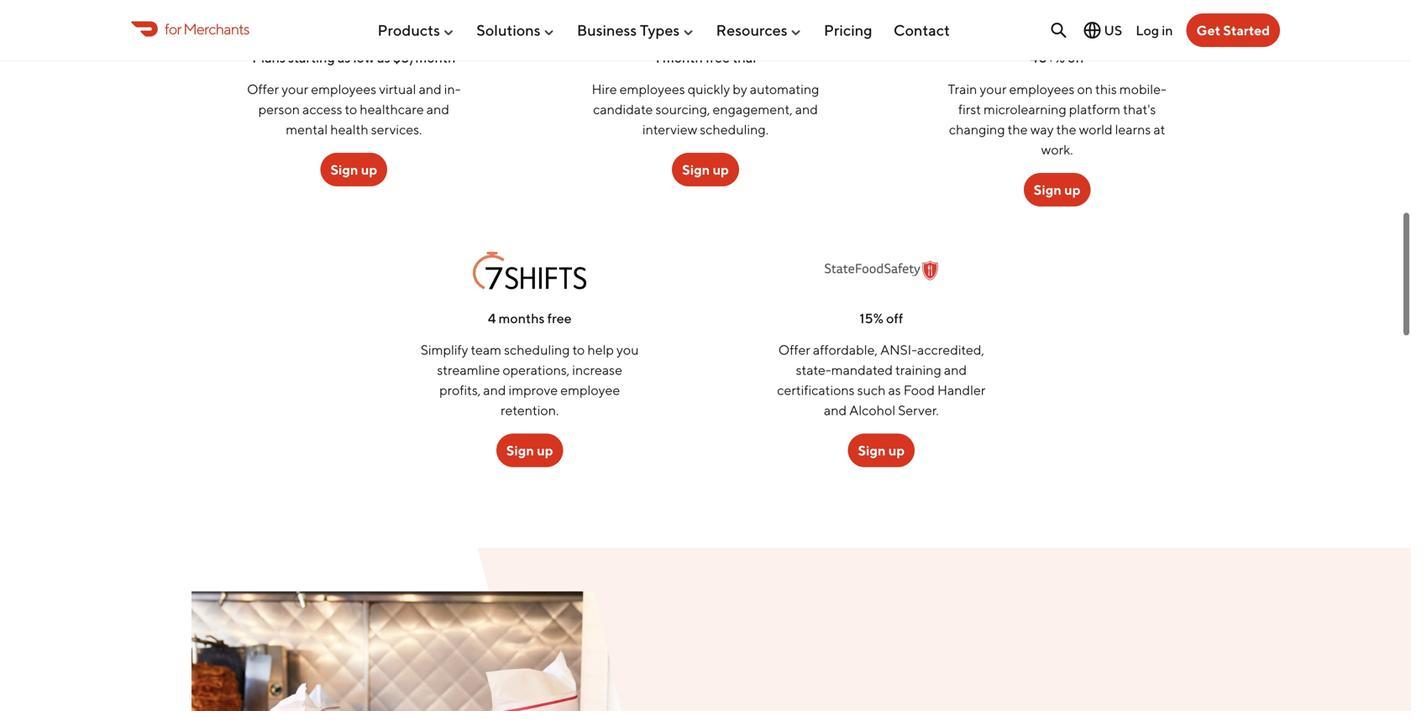 Task type: vqa. For each thing, say whether or not it's contained in the screenshot.
first "Manage" "link" from the right
no



Task type: describe. For each thing, give the bounding box(es) containing it.
types
[[640, 21, 680, 39]]

changing
[[949, 121, 1005, 137]]

edapp logo image
[[1000, 0, 1114, 34]]

streamline
[[437, 362, 500, 378]]

automating
[[750, 81, 819, 97]]

products link
[[378, 14, 455, 46]]

healthcare
[[360, 101, 424, 117]]

40+% off
[[1030, 50, 1085, 66]]

sign up for such
[[858, 443, 905, 459]]

train
[[948, 81, 977, 97]]

way
[[1030, 121, 1054, 137]]

statefoodsafety logo image
[[824, 247, 939, 295]]

platform
[[1069, 101, 1121, 117]]

free for month
[[706, 50, 730, 66]]

solutions link
[[476, 14, 556, 46]]

sign up link for interview
[[672, 153, 739, 187]]

off for 40+% off
[[1068, 50, 1085, 66]]

sign up for profits,
[[506, 443, 553, 459]]

help
[[587, 342, 614, 358]]

virtual
[[379, 81, 416, 97]]

offer affordable, ansi-accredited, state-mandated training and certifications such as food handler and alcohol server.
[[777, 342, 986, 418]]

1
[[655, 50, 660, 66]]

0 horizontal spatial as
[[338, 50, 351, 66]]

business
[[577, 21, 637, 39]]

hire
[[592, 81, 617, 97]]

handler
[[937, 382, 986, 398]]

by
[[733, 81, 747, 97]]

in
[[1162, 22, 1173, 38]]

for merchants link
[[131, 17, 249, 40]]

contact
[[894, 21, 950, 39]]

business types link
[[577, 14, 695, 46]]

employees for train
[[1009, 81, 1075, 97]]

get started
[[1197, 22, 1270, 38]]

profits,
[[439, 382, 481, 398]]

started
[[1223, 22, 1270, 38]]

first
[[958, 101, 981, 117]]

server.
[[898, 402, 939, 418]]

sign up link for profits,
[[496, 434, 563, 467]]

such
[[857, 382, 886, 398]]

at
[[1154, 121, 1165, 137]]

health
[[330, 121, 369, 137]]

mandated
[[831, 362, 893, 378]]

sesame logo image
[[297, 0, 411, 34]]

to inside simplify team scheduling to help you streamline operations, increase profits, and improve employee retention.
[[573, 342, 585, 358]]

certifications
[[777, 382, 855, 398]]

get started button
[[1186, 13, 1280, 47]]

improve
[[509, 382, 558, 398]]

candidate
[[593, 101, 653, 117]]

us
[[1104, 22, 1122, 38]]

workers making tacos image
[[192, 592, 696, 711]]

4
[[488, 310, 496, 326]]

1 the from the left
[[1008, 121, 1028, 137]]

up for such
[[889, 443, 905, 459]]

and down in-
[[427, 101, 449, 117]]

landed logo image
[[648, 0, 763, 34]]

15% off
[[860, 310, 903, 326]]

scheduling
[[504, 342, 570, 358]]

scheduling.
[[700, 121, 769, 137]]

merchants
[[183, 20, 249, 38]]

train your employees on this mobile- first microlearning platform that's changing the way the world learns at work.
[[948, 81, 1167, 158]]

and left in-
[[419, 81, 442, 97]]

you
[[617, 342, 639, 358]]

team
[[471, 342, 502, 358]]

free for months
[[547, 310, 572, 326]]

mental
[[286, 121, 328, 137]]

your for access
[[282, 81, 308, 97]]

in-
[[444, 81, 461, 97]]

food
[[904, 382, 935, 398]]

employees inside hire employees quickly by automating candidate sourcing, engagement, and interview scheduling.
[[620, 81, 685, 97]]

this
[[1095, 81, 1117, 97]]

plans
[[252, 50, 285, 66]]

pricing
[[824, 21, 872, 39]]

4 months free
[[488, 310, 572, 326]]

learns
[[1115, 121, 1151, 137]]

starting
[[288, 50, 335, 66]]

sign for healthcare
[[330, 162, 358, 178]]

access
[[302, 101, 342, 117]]

interview
[[643, 121, 697, 137]]

sign up for interview
[[682, 162, 729, 178]]



Task type: locate. For each thing, give the bounding box(es) containing it.
0 horizontal spatial to
[[345, 101, 357, 117]]

and down automating
[[795, 101, 818, 117]]

0 horizontal spatial offer
[[247, 81, 279, 97]]

0 vertical spatial off
[[1068, 50, 1085, 66]]

your up person
[[282, 81, 308, 97]]

state-
[[796, 362, 831, 378]]

sign up for healthcare
[[330, 162, 377, 178]]

sign for that's
[[1034, 182, 1062, 198]]

1 horizontal spatial free
[[706, 50, 730, 66]]

sign down alcohol
[[858, 443, 886, 459]]

0 horizontal spatial free
[[547, 310, 572, 326]]

15%
[[860, 310, 884, 326]]

resources link
[[716, 14, 803, 46]]

off right 15%
[[886, 310, 903, 326]]

sign up for that's
[[1034, 182, 1081, 198]]

1 month free trial
[[655, 50, 756, 66]]

and down certifications
[[824, 402, 847, 418]]

engagement,
[[713, 101, 793, 117]]

1 horizontal spatial the
[[1056, 121, 1077, 137]]

offer up state-
[[778, 342, 810, 358]]

$5/month
[[393, 50, 456, 66]]

sign down 'health'
[[330, 162, 358, 178]]

low
[[353, 50, 375, 66]]

simplify
[[421, 342, 468, 358]]

sign down work.
[[1034, 182, 1062, 198]]

sign up link for such
[[848, 434, 915, 467]]

affordable,
[[813, 342, 878, 358]]

1 horizontal spatial offer
[[778, 342, 810, 358]]

0 horizontal spatial the
[[1008, 121, 1028, 137]]

0 vertical spatial to
[[345, 101, 357, 117]]

retention.
[[501, 402, 559, 418]]

up down work.
[[1064, 182, 1081, 198]]

sourcing,
[[656, 101, 710, 117]]

sign for profits,
[[506, 443, 534, 459]]

trial
[[733, 50, 756, 66]]

log
[[1136, 22, 1159, 38]]

sign up down work.
[[1034, 182, 1081, 198]]

0 horizontal spatial employees
[[311, 81, 376, 97]]

the up work.
[[1056, 121, 1077, 137]]

employees up the microlearning on the top of the page
[[1009, 81, 1075, 97]]

1 vertical spatial free
[[547, 310, 572, 326]]

1 vertical spatial to
[[573, 342, 585, 358]]

employees inside "train your employees on this mobile- first microlearning platform that's changing the way the world learns at work."
[[1009, 81, 1075, 97]]

log in link
[[1136, 22, 1173, 38]]

offer
[[247, 81, 279, 97], [778, 342, 810, 358]]

offer up person
[[247, 81, 279, 97]]

to
[[345, 101, 357, 117], [573, 342, 585, 358]]

and down accredited,
[[944, 362, 967, 378]]

2 the from the left
[[1056, 121, 1077, 137]]

up for profits,
[[537, 443, 553, 459]]

1 horizontal spatial your
[[980, 81, 1007, 97]]

employees up access
[[311, 81, 376, 97]]

and inside hire employees quickly by automating candidate sourcing, engagement, and interview scheduling.
[[795, 101, 818, 117]]

offer inside offer your employees virtual and in- person access to healthcare and mental health services.
[[247, 81, 279, 97]]

up down server. on the right
[[889, 443, 905, 459]]

sign up link down work.
[[1024, 173, 1091, 207]]

off
[[1068, 50, 1085, 66], [886, 310, 903, 326]]

0 horizontal spatial off
[[886, 310, 903, 326]]

up for that's
[[1064, 182, 1081, 198]]

3 employees from the left
[[1009, 81, 1075, 97]]

sign up
[[330, 162, 377, 178], [682, 162, 729, 178], [1034, 182, 1081, 198], [506, 443, 553, 459], [858, 443, 905, 459]]

free
[[706, 50, 730, 66], [547, 310, 572, 326]]

1 horizontal spatial off
[[1068, 50, 1085, 66]]

person
[[258, 101, 300, 117]]

month
[[663, 50, 703, 66]]

up for interview
[[713, 162, 729, 178]]

get
[[1197, 22, 1221, 38]]

sign down retention. on the left of the page
[[506, 443, 534, 459]]

quickly
[[688, 81, 730, 97]]

resources
[[716, 21, 788, 39]]

mobile-
[[1120, 81, 1167, 97]]

alcohol
[[849, 402, 896, 418]]

for merchants
[[165, 20, 249, 38]]

employees for offer
[[311, 81, 376, 97]]

as inside offer affordable, ansi-accredited, state-mandated training and certifications such as food handler and alcohol server.
[[888, 382, 901, 398]]

sign
[[330, 162, 358, 178], [682, 162, 710, 178], [1034, 182, 1062, 198], [506, 443, 534, 459], [858, 443, 886, 459]]

up down "scheduling."
[[713, 162, 729, 178]]

1 vertical spatial off
[[886, 310, 903, 326]]

sign up link down 'health'
[[320, 153, 387, 187]]

off right 40+%
[[1068, 50, 1085, 66]]

that's
[[1123, 101, 1156, 117]]

2 horizontal spatial as
[[888, 382, 901, 398]]

sign for such
[[858, 443, 886, 459]]

to up 'health'
[[345, 101, 357, 117]]

accredited,
[[917, 342, 984, 358]]

your inside "train your employees on this mobile- first microlearning platform that's changing the way the world learns at work."
[[980, 81, 1007, 97]]

your inside offer your employees virtual and in- person access to healthcare and mental health services.
[[282, 81, 308, 97]]

2 employees from the left
[[620, 81, 685, 97]]

to left 'help'
[[573, 342, 585, 358]]

employees inside offer your employees virtual and in- person access to healthcare and mental health services.
[[311, 81, 376, 97]]

sign for interview
[[682, 162, 710, 178]]

sign up link for healthcare
[[320, 153, 387, 187]]

1 vertical spatial offer
[[778, 342, 810, 358]]

1 horizontal spatial as
[[377, 50, 390, 66]]

as right low
[[377, 50, 390, 66]]

your right train
[[980, 81, 1007, 97]]

offer inside offer affordable, ansi-accredited, state-mandated training and certifications such as food handler and alcohol server.
[[778, 342, 810, 358]]

your
[[282, 81, 308, 97], [980, 81, 1007, 97]]

2 your from the left
[[980, 81, 1007, 97]]

pricing link
[[824, 14, 872, 46]]

operations,
[[503, 362, 570, 378]]

solutions
[[476, 21, 541, 39]]

the down the microlearning on the top of the page
[[1008, 121, 1028, 137]]

sign up down 'health'
[[330, 162, 377, 178]]

1 your from the left
[[282, 81, 308, 97]]

employee
[[560, 382, 620, 398]]

off for 15% off
[[886, 310, 903, 326]]

products
[[378, 21, 440, 39]]

months
[[499, 310, 545, 326]]

offer for offer your employees virtual and in- person access to healthcare and mental health services.
[[247, 81, 279, 97]]

plans starting as low as $5/month
[[252, 50, 456, 66]]

sign up down retention. on the left of the page
[[506, 443, 553, 459]]

as
[[338, 50, 351, 66], [377, 50, 390, 66], [888, 382, 901, 398]]

and
[[419, 81, 442, 97], [427, 101, 449, 117], [795, 101, 818, 117], [944, 362, 967, 378], [483, 382, 506, 398], [824, 402, 847, 418]]

up for healthcare
[[361, 162, 377, 178]]

microlearning
[[984, 101, 1067, 117]]

1 employees from the left
[[311, 81, 376, 97]]

services.
[[371, 121, 422, 137]]

and inside simplify team scheduling to help you streamline operations, increase profits, and improve employee retention.
[[483, 382, 506, 398]]

business types
[[577, 21, 680, 39]]

up
[[361, 162, 377, 178], [713, 162, 729, 178], [1064, 182, 1081, 198], [537, 443, 553, 459], [889, 443, 905, 459]]

0 vertical spatial free
[[706, 50, 730, 66]]

2 horizontal spatial employees
[[1009, 81, 1075, 97]]

your for microlearning
[[980, 81, 1007, 97]]

globe line image
[[1082, 20, 1102, 40]]

as right such
[[888, 382, 901, 398]]

up down retention. on the left of the page
[[537, 443, 553, 459]]

1 horizontal spatial employees
[[620, 81, 685, 97]]

sign up link down "scheduling."
[[672, 153, 739, 187]]

increase
[[572, 362, 622, 378]]

employees down 1
[[620, 81, 685, 97]]

training
[[895, 362, 941, 378]]

world
[[1079, 121, 1113, 137]]

as left low
[[338, 50, 351, 66]]

7shifts logo image
[[473, 247, 587, 295]]

work.
[[1041, 142, 1073, 158]]

hire employees quickly by automating candidate sourcing, engagement, and interview scheduling.
[[592, 81, 819, 137]]

sign down interview
[[682, 162, 710, 178]]

on
[[1077, 81, 1093, 97]]

free left trial
[[706, 50, 730, 66]]

offer for offer affordable, ansi-accredited, state-mandated training and certifications such as food handler and alcohol server.
[[778, 342, 810, 358]]

0 horizontal spatial your
[[282, 81, 308, 97]]

sign up link
[[320, 153, 387, 187], [672, 153, 739, 187], [1024, 173, 1091, 207], [496, 434, 563, 467], [848, 434, 915, 467]]

ansi-
[[880, 342, 917, 358]]

1 horizontal spatial to
[[573, 342, 585, 358]]

to inside offer your employees virtual and in- person access to healthcare and mental health services.
[[345, 101, 357, 117]]

sign up link down retention. on the left of the page
[[496, 434, 563, 467]]

sign up link for that's
[[1024, 173, 1091, 207]]

sign up down "scheduling."
[[682, 162, 729, 178]]

offer your employees virtual and in- person access to healthcare and mental health services.
[[247, 81, 461, 137]]

sign up down alcohol
[[858, 443, 905, 459]]

0 vertical spatial offer
[[247, 81, 279, 97]]

free right months at the left top of page
[[547, 310, 572, 326]]

log in
[[1136, 22, 1173, 38]]

contact link
[[894, 14, 950, 46]]

sign up link down alcohol
[[848, 434, 915, 467]]

for
[[165, 20, 181, 38]]

up down 'health'
[[361, 162, 377, 178]]

and down the 'streamline'
[[483, 382, 506, 398]]

40+%
[[1030, 50, 1065, 66]]

simplify team scheduling to help you streamline operations, increase profits, and improve employee retention.
[[421, 342, 639, 418]]



